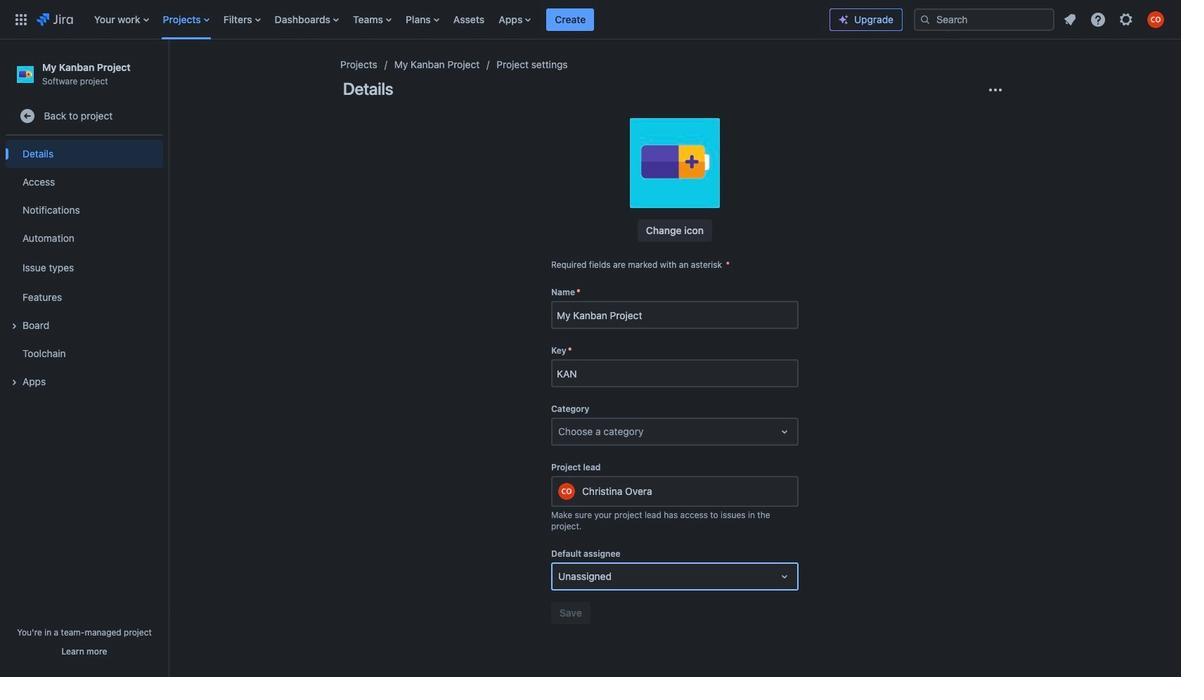 Task type: vqa. For each thing, say whether or not it's contained in the screenshot.
the Primary element
yes



Task type: describe. For each thing, give the bounding box(es) containing it.
notifications image
[[1062, 11, 1079, 28]]

more image
[[988, 82, 1004, 98]]

2 expand image from the top
[[6, 374, 23, 391]]

open image
[[777, 424, 793, 440]]

appswitcher icon image
[[13, 11, 30, 28]]

search image
[[920, 14, 931, 25]]

1 expand image from the top
[[6, 318, 23, 335]]

open image
[[777, 568, 793, 585]]

primary element
[[8, 0, 830, 39]]

your profile and settings image
[[1148, 11, 1165, 28]]

sidebar element
[[0, 39, 169, 677]]



Task type: locate. For each thing, give the bounding box(es) containing it.
group inside sidebar element
[[6, 136, 163, 400]]

None field
[[553, 303, 798, 328], [553, 361, 798, 386], [553, 303, 798, 328], [553, 361, 798, 386]]

project avatar image
[[630, 118, 720, 208]]

expand image
[[6, 318, 23, 335], [6, 374, 23, 391]]

Search field
[[914, 8, 1055, 31]]

help image
[[1090, 11, 1107, 28]]

0 horizontal spatial list
[[87, 0, 830, 39]]

None text field
[[559, 425, 561, 439]]

0 vertical spatial expand image
[[6, 318, 23, 335]]

group
[[6, 136, 163, 400]]

None search field
[[914, 8, 1055, 31]]

list
[[87, 0, 830, 39], [1058, 7, 1173, 32]]

1 vertical spatial expand image
[[6, 374, 23, 391]]

jira image
[[37, 11, 73, 28], [37, 11, 73, 28]]

settings image
[[1118, 11, 1135, 28]]

1 horizontal spatial list
[[1058, 7, 1173, 32]]

sidebar navigation image
[[153, 56, 184, 84]]

list item
[[547, 0, 595, 39]]

banner
[[0, 0, 1182, 39]]



